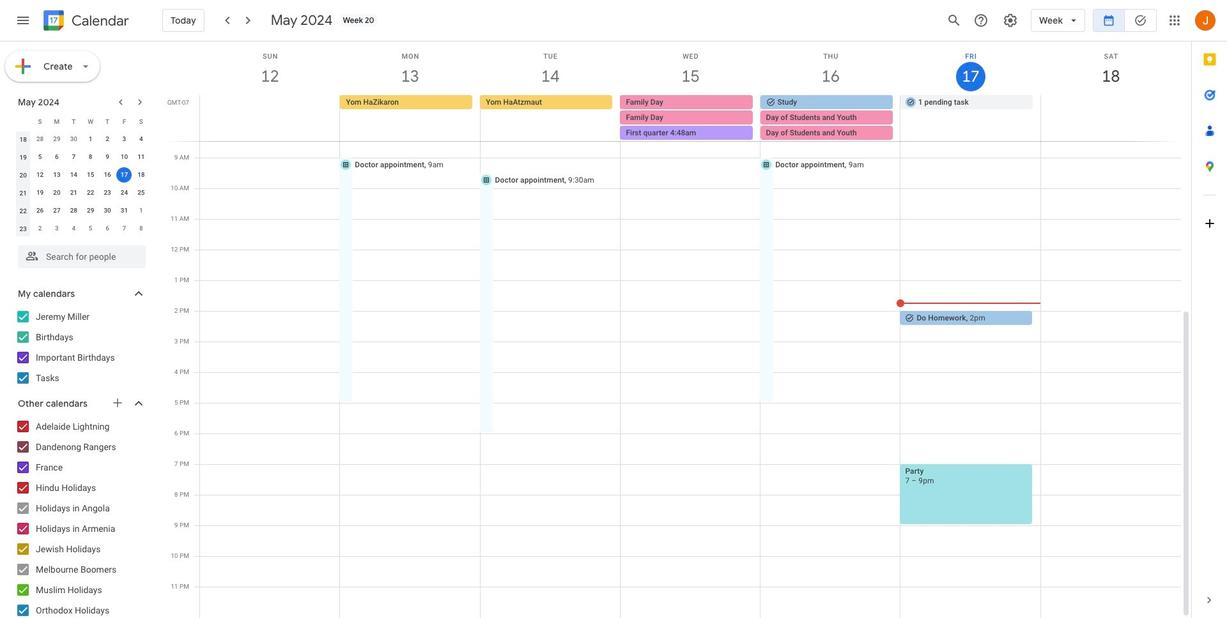 Task type: locate. For each thing, give the bounding box(es) containing it.
6 element
[[49, 150, 65, 165]]

28 element
[[66, 203, 81, 219]]

settings menu image
[[1003, 13, 1018, 28]]

31 element
[[117, 203, 132, 219]]

april 30 element
[[66, 132, 81, 147]]

2 element
[[100, 132, 115, 147]]

june 1 element
[[133, 203, 149, 219]]

26 element
[[32, 203, 48, 219]]

june 5 element
[[83, 221, 98, 237]]

cell inside may 2024 grid
[[116, 166, 133, 184]]

tab list
[[1192, 42, 1227, 583]]

main drawer image
[[15, 13, 31, 28]]

calendar element
[[41, 8, 129, 36]]

17, today element
[[117, 167, 132, 183]]

column header
[[15, 113, 32, 130]]

heading
[[69, 13, 129, 28]]

saturday, may 18 element
[[1041, 42, 1181, 95]]

row
[[194, 95, 1192, 141], [15, 113, 150, 130], [15, 130, 150, 148], [15, 148, 150, 166], [15, 166, 150, 184], [15, 184, 150, 202], [15, 202, 150, 220], [15, 220, 150, 238]]

june 6 element
[[100, 221, 115, 237]]

None search field
[[0, 240, 159, 268]]

row group inside may 2024 grid
[[15, 130, 150, 238]]

monday, may 13 element
[[340, 42, 480, 95]]

june 2 element
[[32, 221, 48, 237]]

8 element
[[83, 150, 98, 165]]

1 element
[[83, 132, 98, 147]]

25 element
[[133, 185, 149, 201]]

13 element
[[49, 167, 65, 183]]

add other calendars image
[[111, 397, 124, 410]]

Search for people text field
[[26, 245, 138, 268]]

19 element
[[32, 185, 48, 201]]

grid
[[164, 42, 1192, 619]]

4 element
[[133, 132, 149, 147]]

23 element
[[100, 185, 115, 201]]

10 element
[[117, 150, 132, 165]]

tuesday, may 14 element
[[480, 42, 621, 95]]

21 element
[[66, 185, 81, 201]]

12 element
[[32, 167, 48, 183]]

24 element
[[117, 185, 132, 201]]

14 element
[[66, 167, 81, 183]]

cell
[[200, 95, 340, 141], [620, 95, 761, 141], [760, 95, 901, 141], [1041, 95, 1181, 141], [116, 166, 133, 184]]

row group
[[15, 130, 150, 238]]

sunday, may 12 element
[[200, 42, 340, 95]]

3 element
[[117, 132, 132, 147]]



Task type: describe. For each thing, give the bounding box(es) containing it.
20 element
[[49, 185, 65, 201]]

29 element
[[83, 203, 98, 219]]

april 29 element
[[49, 132, 65, 147]]

june 4 element
[[66, 221, 81, 237]]

my calendars list
[[3, 307, 159, 389]]

may 2024 grid
[[12, 113, 150, 238]]

wednesday, may 15 element
[[621, 42, 761, 95]]

9 element
[[100, 150, 115, 165]]

june 8 element
[[133, 221, 149, 237]]

column header inside may 2024 grid
[[15, 113, 32, 130]]

11 element
[[133, 150, 149, 165]]

22 element
[[83, 185, 98, 201]]

18 element
[[133, 167, 149, 183]]

other calendars list
[[3, 417, 159, 619]]

june 7 element
[[117, 221, 132, 237]]

30 element
[[100, 203, 115, 219]]

heading inside the calendar element
[[69, 13, 129, 28]]

5 element
[[32, 150, 48, 165]]

june 3 element
[[49, 221, 65, 237]]

16 element
[[100, 167, 115, 183]]

7 element
[[66, 150, 81, 165]]

friday, may 17, today element
[[901, 42, 1041, 95]]

27 element
[[49, 203, 65, 219]]

15 element
[[83, 167, 98, 183]]

thursday, may 16 element
[[761, 42, 901, 95]]

april 28 element
[[32, 132, 48, 147]]



Task type: vqa. For each thing, say whether or not it's contained in the screenshot.
first "Veterans" from right
no



